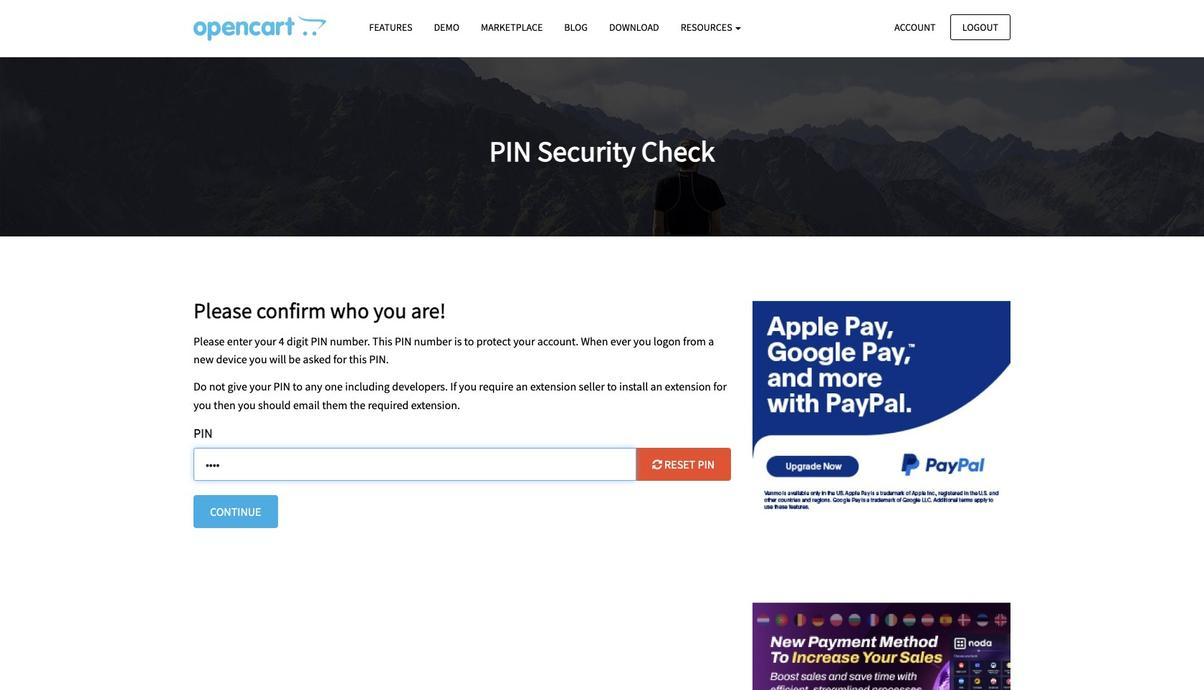 Task type: locate. For each thing, give the bounding box(es) containing it.
pin.
[[369, 352, 389, 366]]

0 horizontal spatial extension
[[530, 379, 576, 394]]

check
[[641, 134, 715, 169]]

any
[[305, 379, 322, 394]]

you
[[373, 297, 407, 324], [633, 334, 651, 348], [249, 352, 267, 366], [459, 379, 477, 394], [194, 398, 211, 412], [238, 398, 256, 412]]

features
[[369, 21, 413, 34]]

please up "new"
[[194, 334, 225, 348]]

0 vertical spatial for
[[333, 352, 347, 366]]

reset pin button
[[636, 448, 731, 481]]

email
[[293, 398, 320, 412]]

1 horizontal spatial an
[[650, 379, 663, 394]]

to right seller
[[607, 379, 617, 394]]

security
[[537, 134, 636, 169]]

require
[[479, 379, 514, 394]]

1 vertical spatial please
[[194, 334, 225, 348]]

reset
[[665, 457, 695, 471]]

0 horizontal spatial an
[[516, 379, 528, 394]]

are!
[[411, 297, 446, 324]]

seller
[[579, 379, 605, 394]]

2 an from the left
[[650, 379, 663, 394]]

to right the is
[[464, 334, 474, 348]]

please for please enter your 4 digit pin number. this pin number is to protect your account. when ever you logon from a new device you will be asked for this pin.
[[194, 334, 225, 348]]

when
[[581, 334, 608, 348]]

protect
[[476, 334, 511, 348]]

for inside do not give your pin to any one including developers. if you require an extension seller to install an extension for you then you should email them the required extension.
[[713, 379, 727, 394]]

your
[[255, 334, 276, 348], [513, 334, 535, 348], [249, 379, 271, 394]]

2 extension from the left
[[665, 379, 711, 394]]

please for please confirm who you are!
[[194, 297, 252, 324]]

logout link
[[950, 14, 1011, 40]]

extension
[[530, 379, 576, 394], [665, 379, 711, 394]]

account.
[[537, 334, 579, 348]]

install
[[619, 379, 648, 394]]

please up the enter
[[194, 297, 252, 324]]

1 horizontal spatial to
[[464, 334, 474, 348]]

for
[[333, 352, 347, 366], [713, 379, 727, 394]]

account link
[[882, 14, 948, 40]]

extension.
[[411, 398, 460, 412]]

please enter your 4 digit pin number. this pin number is to protect your account. when ever you logon from a new device you will be asked for this pin.
[[194, 334, 714, 366]]

for inside please enter your 4 digit pin number. this pin number is to protect your account. when ever you logon from a new device you will be asked for this pin.
[[333, 352, 347, 366]]

an
[[516, 379, 528, 394], [650, 379, 663, 394]]

to inside please enter your 4 digit pin number. this pin number is to protect your account. when ever you logon from a new device you will be asked for this pin.
[[464, 334, 474, 348]]

1 horizontal spatial extension
[[665, 379, 711, 394]]

not
[[209, 379, 225, 394]]

give
[[228, 379, 247, 394]]

blog link
[[554, 15, 598, 40]]

extension left seller
[[530, 379, 576, 394]]

extension down the 'from'
[[665, 379, 711, 394]]

pin
[[489, 134, 532, 169], [311, 334, 328, 348], [395, 334, 412, 348], [273, 379, 290, 394], [194, 425, 213, 441]]

device
[[216, 352, 247, 366]]

continue button
[[194, 495, 278, 528]]

them
[[322, 398, 347, 412]]

if
[[450, 379, 457, 394]]

number
[[414, 334, 452, 348]]

demo link
[[423, 15, 470, 40]]

0 horizontal spatial to
[[293, 379, 303, 394]]

confirm
[[256, 297, 326, 324]]

asked
[[303, 352, 331, 366]]

1 please from the top
[[194, 297, 252, 324]]

should
[[258, 398, 291, 412]]

your right protect
[[513, 334, 535, 348]]

2 please from the top
[[194, 334, 225, 348]]

will
[[269, 352, 286, 366]]

0 vertical spatial please
[[194, 297, 252, 324]]

0 horizontal spatial for
[[333, 352, 347, 366]]

please
[[194, 297, 252, 324], [194, 334, 225, 348]]

1 vertical spatial for
[[713, 379, 727, 394]]

pin
[[698, 457, 715, 471]]

your right give
[[249, 379, 271, 394]]

an right require
[[516, 379, 528, 394]]

the
[[350, 398, 366, 412]]

to left any
[[293, 379, 303, 394]]

an right install
[[650, 379, 663, 394]]

for left this
[[333, 352, 347, 366]]

account
[[895, 20, 936, 33]]

resources
[[681, 21, 734, 34]]

noda image
[[753, 552, 1011, 690]]

who
[[330, 297, 369, 324]]

1 horizontal spatial for
[[713, 379, 727, 394]]

is
[[454, 334, 462, 348]]

to
[[464, 334, 474, 348], [293, 379, 303, 394], [607, 379, 617, 394]]

developers.
[[392, 379, 448, 394]]

reset pin
[[662, 457, 715, 471]]

for down a
[[713, 379, 727, 394]]

please inside please enter your 4 digit pin number. this pin number is to protect your account. when ever you logon from a new device you will be asked for this pin.
[[194, 334, 225, 348]]



Task type: vqa. For each thing, say whether or not it's contained in the screenshot.
the bottommost Date
no



Task type: describe. For each thing, give the bounding box(es) containing it.
PIN password field
[[194, 448, 637, 481]]

refresh image
[[652, 459, 662, 470]]

your left 4
[[255, 334, 276, 348]]

digit
[[287, 334, 308, 348]]

number.
[[330, 334, 370, 348]]

your inside do not give your pin to any one including developers. if you require an extension seller to install an extension for you then you should email them the required extension.
[[249, 379, 271, 394]]

this
[[349, 352, 367, 366]]

pin security check
[[489, 134, 715, 169]]

you left the will
[[249, 352, 267, 366]]

2 horizontal spatial to
[[607, 379, 617, 394]]

paypal blog image
[[753, 280, 1011, 538]]

you down do
[[194, 398, 211, 412]]

blog
[[564, 21, 588, 34]]

you right if
[[459, 379, 477, 394]]

you right the ever
[[633, 334, 651, 348]]

enter
[[227, 334, 252, 348]]

be
[[289, 352, 301, 366]]

1 an from the left
[[516, 379, 528, 394]]

this
[[372, 334, 392, 348]]

new
[[194, 352, 214, 366]]

ever
[[610, 334, 631, 348]]

account pin image
[[194, 15, 326, 41]]

you down give
[[238, 398, 256, 412]]

logon
[[654, 334, 681, 348]]

continue
[[210, 504, 261, 519]]

features link
[[358, 15, 423, 40]]

then
[[214, 398, 236, 412]]

do
[[194, 379, 207, 394]]

you up this
[[373, 297, 407, 324]]

do not give your pin to any one including developers. if you require an extension seller to install an extension for you then you should email them the required extension.
[[194, 379, 727, 412]]

including
[[345, 379, 390, 394]]

demo
[[434, 21, 459, 34]]

from
[[683, 334, 706, 348]]

4
[[279, 334, 284, 348]]

download
[[609, 21, 659, 34]]

download link
[[598, 15, 670, 40]]

please confirm who you are!
[[194, 297, 446, 324]]

logout
[[962, 20, 998, 33]]

a
[[708, 334, 714, 348]]

resources link
[[670, 15, 752, 40]]

pin inside do not give your pin to any one including developers. if you require an extension seller to install an extension for you then you should email them the required extension.
[[273, 379, 290, 394]]

one
[[325, 379, 343, 394]]

marketplace link
[[470, 15, 554, 40]]

required
[[368, 398, 409, 412]]

marketplace
[[481, 21, 543, 34]]

1 extension from the left
[[530, 379, 576, 394]]



